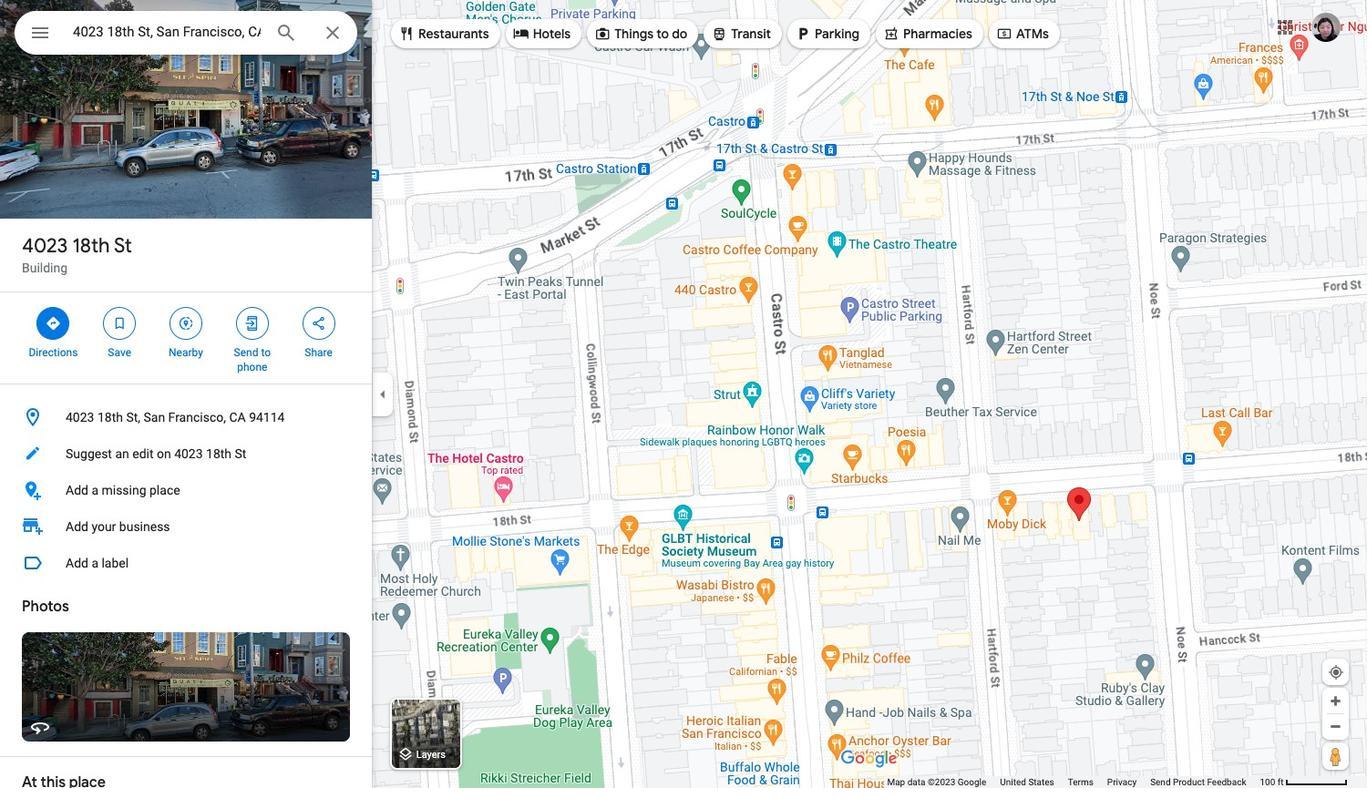 Task type: describe. For each thing, give the bounding box(es) containing it.
add a label button
[[0, 545, 372, 582]]

add a label
[[66, 556, 129, 571]]

do
[[672, 26, 688, 42]]


[[997, 24, 1013, 44]]

send for send product feedback
[[1151, 778, 1171, 788]]

share
[[305, 347, 333, 359]]

send for send to phone
[[234, 347, 258, 359]]

4023 18th st building
[[22, 233, 132, 275]]

collapse side panel image
[[373, 384, 393, 404]]

zoom in image
[[1330, 695, 1343, 709]]

4023 18th st main content
[[0, 0, 372, 789]]

united states
[[1001, 778, 1055, 788]]

4023 inside suggest an edit on 4023 18th st button
[[174, 447, 203, 461]]

business
[[119, 520, 170, 534]]

18th for st
[[72, 233, 110, 259]]

product
[[1174, 778, 1206, 788]]

 pharmacies
[[884, 24, 973, 44]]


[[178, 314, 194, 334]]

to inside send to phone
[[261, 347, 271, 359]]

 atms
[[997, 24, 1050, 44]]

data
[[908, 778, 926, 788]]

photos
[[22, 598, 69, 616]]

parking
[[815, 26, 860, 42]]

100 ft
[[1261, 778, 1284, 788]]

94114
[[249, 410, 285, 425]]

feedback
[[1208, 778, 1247, 788]]

your
[[92, 520, 116, 534]]


[[712, 24, 728, 44]]

missing
[[102, 483, 146, 498]]

zoom out image
[[1330, 720, 1343, 734]]

©2023
[[928, 778, 956, 788]]

suggest
[[66, 447, 112, 461]]

suggest an edit on 4023 18th st button
[[0, 436, 372, 472]]


[[111, 314, 128, 334]]

 restaurants
[[399, 24, 489, 44]]


[[311, 314, 327, 334]]


[[595, 24, 611, 44]]

a for missing
[[92, 483, 99, 498]]

restaurants
[[419, 26, 489, 42]]

save
[[108, 347, 131, 359]]


[[795, 24, 812, 44]]

privacy
[[1108, 778, 1137, 788]]


[[29, 20, 51, 46]]

send product feedback
[[1151, 778, 1247, 788]]

add for add a label
[[66, 556, 88, 571]]

4023 18th St, San Francisco, CA 94114 field
[[15, 11, 357, 55]]

things
[[615, 26, 654, 42]]

add a missing place button
[[0, 472, 372, 509]]


[[884, 24, 900, 44]]

layers
[[417, 750, 446, 762]]

terms
[[1069, 778, 1094, 788]]

show your location image
[[1329, 665, 1345, 681]]

4023 18th st, san francisco, ca 94114
[[66, 410, 285, 425]]



Task type: vqa. For each thing, say whether or not it's contained in the screenshot.

no



Task type: locate. For each thing, give the bounding box(es) containing it.
footer inside google maps element
[[888, 777, 1261, 789]]

united states button
[[1001, 777, 1055, 789]]

None field
[[73, 21, 261, 43]]

on
[[157, 447, 171, 461]]

a left the label
[[92, 556, 99, 571]]

1 vertical spatial to
[[261, 347, 271, 359]]

a inside 'add a label' button
[[92, 556, 99, 571]]

san
[[144, 410, 165, 425]]

0 horizontal spatial send
[[234, 347, 258, 359]]

edit
[[132, 447, 154, 461]]

1 vertical spatial a
[[92, 556, 99, 571]]

add left your
[[66, 520, 88, 534]]

1 add from the top
[[66, 483, 88, 498]]

1 vertical spatial add
[[66, 520, 88, 534]]

0 vertical spatial to
[[657, 26, 669, 42]]

united
[[1001, 778, 1027, 788]]

0 vertical spatial st
[[114, 233, 132, 259]]

18th
[[72, 233, 110, 259], [97, 410, 123, 425], [206, 447, 232, 461]]

send up phone
[[234, 347, 258, 359]]

st inside the "4023 18th st building"
[[114, 233, 132, 259]]

send inside button
[[1151, 778, 1171, 788]]

none field inside 4023 18th st, san francisco, ca 94114 field
[[73, 21, 261, 43]]

footer containing map data ©2023 google
[[888, 777, 1261, 789]]


[[45, 314, 61, 334]]

2 a from the top
[[92, 556, 99, 571]]

100
[[1261, 778, 1276, 788]]

add
[[66, 483, 88, 498], [66, 520, 88, 534], [66, 556, 88, 571]]

st
[[114, 233, 132, 259], [235, 447, 247, 461]]

add a missing place
[[66, 483, 180, 498]]

a inside add a missing place button
[[92, 483, 99, 498]]

2 vertical spatial 4023
[[174, 447, 203, 461]]

suggest an edit on 4023 18th st
[[66, 447, 247, 461]]

google maps element
[[0, 0, 1368, 789]]

2 add from the top
[[66, 520, 88, 534]]

add your business link
[[0, 509, 372, 545]]

0 vertical spatial a
[[92, 483, 99, 498]]

0 vertical spatial send
[[234, 347, 258, 359]]


[[244, 314, 261, 334]]

st down ca
[[235, 447, 247, 461]]

3 add from the top
[[66, 556, 88, 571]]

francisco,
[[168, 410, 226, 425]]

1 a from the top
[[92, 483, 99, 498]]

4023 inside "4023 18th st, san francisco, ca 94114" button
[[66, 410, 94, 425]]

add for add a missing place
[[66, 483, 88, 498]]

a left missing
[[92, 483, 99, 498]]

1 horizontal spatial send
[[1151, 778, 1171, 788]]

ca
[[229, 410, 246, 425]]

18th inside the "4023 18th st building"
[[72, 233, 110, 259]]

send product feedback button
[[1151, 777, 1247, 789]]

st inside button
[[235, 447, 247, 461]]

4023 for st,
[[66, 410, 94, 425]]

 transit
[[712, 24, 772, 44]]


[[513, 24, 530, 44]]

add down suggest
[[66, 483, 88, 498]]

send left product
[[1151, 778, 1171, 788]]

 button
[[15, 11, 66, 58]]

ft
[[1278, 778, 1284, 788]]

0 vertical spatial 4023
[[22, 233, 68, 259]]

send inside send to phone
[[234, 347, 258, 359]]

google
[[958, 778, 987, 788]]

transit
[[732, 26, 772, 42]]

4023 for st
[[22, 233, 68, 259]]

to
[[657, 26, 669, 42], [261, 347, 271, 359]]

0 horizontal spatial to
[[261, 347, 271, 359]]

add left the label
[[66, 556, 88, 571]]

4023
[[22, 233, 68, 259], [66, 410, 94, 425], [174, 447, 203, 461]]

google account: michele murakami  
(michele.murakami@adept.ai) image
[[1312, 12, 1341, 42]]

add for add your business
[[66, 520, 88, 534]]

actions for 4023 18th st region
[[0, 293, 372, 384]]

st up ""
[[114, 233, 132, 259]]

add inside button
[[66, 483, 88, 498]]

hotels
[[533, 26, 571, 42]]

4023 up building
[[22, 233, 68, 259]]

1 vertical spatial 4023
[[66, 410, 94, 425]]

2 vertical spatial 18th
[[206, 447, 232, 461]]


[[399, 24, 415, 44]]

send to phone
[[234, 347, 271, 374]]

st,
[[126, 410, 140, 425]]

states
[[1029, 778, 1055, 788]]

100 ft button
[[1261, 778, 1349, 788]]

0 vertical spatial add
[[66, 483, 88, 498]]

an
[[115, 447, 129, 461]]

atms
[[1017, 26, 1050, 42]]

a
[[92, 483, 99, 498], [92, 556, 99, 571]]

add your business
[[66, 520, 170, 534]]

1 vertical spatial st
[[235, 447, 247, 461]]

 search field
[[15, 11, 357, 58]]

privacy button
[[1108, 777, 1137, 789]]

pharmacies
[[904, 26, 973, 42]]

0 vertical spatial 18th
[[72, 233, 110, 259]]

1 vertical spatial send
[[1151, 778, 1171, 788]]

4023 18th st, san francisco, ca 94114 button
[[0, 399, 372, 436]]

4023 up suggest
[[66, 410, 94, 425]]

map data ©2023 google
[[888, 778, 987, 788]]

a for label
[[92, 556, 99, 571]]

1 horizontal spatial st
[[235, 447, 247, 461]]

4023 right on
[[174, 447, 203, 461]]

to left do
[[657, 26, 669, 42]]

nearby
[[169, 347, 203, 359]]

send
[[234, 347, 258, 359], [1151, 778, 1171, 788]]

0 horizontal spatial st
[[114, 233, 132, 259]]

add inside button
[[66, 556, 88, 571]]

4023 inside the "4023 18th st building"
[[22, 233, 68, 259]]

18th for st,
[[97, 410, 123, 425]]

 parking
[[795, 24, 860, 44]]

place
[[150, 483, 180, 498]]

to up phone
[[261, 347, 271, 359]]

to inside  things to do
[[657, 26, 669, 42]]

label
[[102, 556, 129, 571]]

 things to do
[[595, 24, 688, 44]]

1 horizontal spatial to
[[657, 26, 669, 42]]

building
[[22, 261, 68, 275]]

map
[[888, 778, 906, 788]]

 hotels
[[513, 24, 571, 44]]

show street view coverage image
[[1323, 743, 1350, 771]]

2 vertical spatial add
[[66, 556, 88, 571]]

1 vertical spatial 18th
[[97, 410, 123, 425]]

terms button
[[1069, 777, 1094, 789]]

directions
[[29, 347, 78, 359]]

footer
[[888, 777, 1261, 789]]

phone
[[237, 361, 268, 374]]



